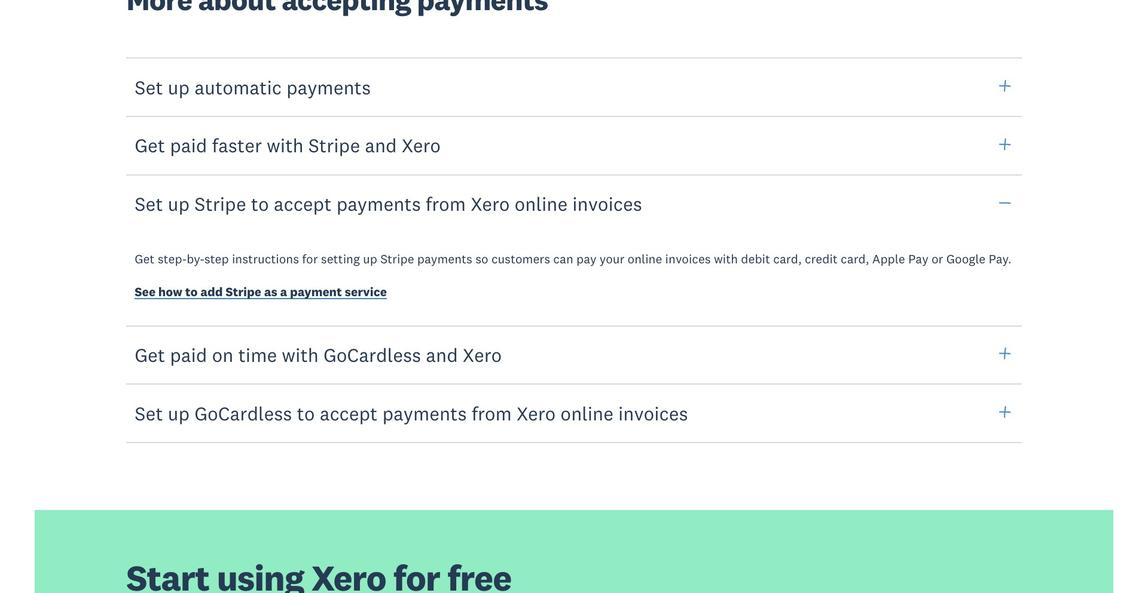 Task type: describe. For each thing, give the bounding box(es) containing it.
invoices for set up stripe to accept payments from xero online invoices
[[572, 192, 642, 216]]

set up gocardless to accept payments from xero online invoices button
[[126, 384, 1022, 444]]

and inside dropdown button
[[365, 134, 397, 158]]

as
[[264, 284, 277, 300]]

get paid on time with gocardless and xero button
[[126, 325, 1022, 385]]

accept for stripe
[[274, 192, 332, 216]]

up for stripe
[[168, 192, 190, 216]]

get paid on time with gocardless and xero
[[135, 343, 502, 367]]

set for set up stripe to accept payments from xero online invoices
[[135, 192, 163, 216]]

payments inside dropdown button
[[382, 402, 467, 426]]

or
[[932, 251, 943, 267]]

up for automatic
[[168, 75, 190, 99]]

gocardless inside dropdown button
[[323, 343, 421, 367]]

1 vertical spatial online
[[628, 251, 662, 267]]

set for set up automatic payments
[[135, 75, 163, 99]]

online for set up gocardless to accept payments from xero online invoices
[[561, 402, 614, 426]]

accept for gocardless
[[320, 402, 378, 426]]

so
[[476, 251, 488, 267]]

faster
[[212, 134, 262, 158]]

step
[[204, 251, 229, 267]]

credit
[[805, 251, 838, 267]]

stripe inside dropdown button
[[308, 134, 360, 158]]

with inside dropdown button
[[267, 134, 304, 158]]

get for get paid faster with stripe and xero
[[135, 134, 165, 158]]

gocardless inside dropdown button
[[194, 402, 292, 426]]

get step-by-step instructions for setting up stripe payments so customers can pay your online invoices with debit card, credit card, apple pay or google pay.
[[135, 251, 1012, 267]]

get for get step-by-step instructions for setting up stripe payments so customers can pay your online invoices with debit card, credit card, apple pay or google pay.
[[135, 251, 155, 267]]

pay
[[908, 251, 929, 267]]

get paid faster with stripe and xero
[[135, 134, 441, 158]]

on
[[212, 343, 234, 367]]

time
[[238, 343, 277, 367]]

debit
[[741, 251, 770, 267]]

invoices for set up gocardless to accept payments from xero online invoices
[[618, 402, 688, 426]]

to for gocardless
[[297, 402, 315, 426]]

from for set up gocardless to accept payments from xero online invoices
[[472, 402, 512, 426]]

with inside dropdown button
[[282, 343, 319, 367]]

step-
[[158, 251, 187, 267]]

payment
[[290, 284, 342, 300]]

set up automatic payments button
[[126, 57, 1022, 117]]

customers
[[492, 251, 550, 267]]



Task type: locate. For each thing, give the bounding box(es) containing it.
online for set up stripe to accept payments from xero online invoices
[[515, 192, 568, 216]]

1 vertical spatial set
[[135, 192, 163, 216]]

apple
[[872, 251, 905, 267]]

0 vertical spatial with
[[267, 134, 304, 158]]

set for set up gocardless to accept payments from xero online invoices
[[135, 402, 163, 426]]

1 vertical spatial accept
[[320, 402, 378, 426]]

accept inside dropdown button
[[274, 192, 332, 216]]

from
[[426, 192, 466, 216], [472, 402, 512, 426]]

card, right debit
[[773, 251, 802, 267]]

1 vertical spatial paid
[[170, 343, 207, 367]]

paid
[[170, 134, 207, 158], [170, 343, 207, 367]]

accept
[[274, 192, 332, 216], [320, 402, 378, 426]]

1 vertical spatial invoices
[[665, 251, 711, 267]]

see how to add stripe as a payment service link
[[135, 284, 387, 303]]

from inside dropdown button
[[472, 402, 512, 426]]

accept inside dropdown button
[[320, 402, 378, 426]]

3 get from the top
[[135, 343, 165, 367]]

to
[[251, 192, 269, 216], [185, 284, 198, 300], [297, 402, 315, 426]]

to down get paid on time with gocardless and xero
[[297, 402, 315, 426]]

up for gocardless
[[168, 402, 190, 426]]

0 vertical spatial paid
[[170, 134, 207, 158]]

to left add
[[185, 284, 198, 300]]

set up stripe to accept payments from xero online invoices element
[[115, 234, 1034, 327]]

up inside dropdown button
[[168, 402, 190, 426]]

pay
[[576, 251, 597, 267]]

to for stripe
[[251, 192, 269, 216]]

and
[[365, 134, 397, 158], [426, 343, 458, 367]]

card,
[[773, 251, 802, 267], [841, 251, 869, 267]]

get for get paid on time with gocardless and xero
[[135, 343, 165, 367]]

1 vertical spatial get
[[135, 251, 155, 267]]

paid inside dropdown button
[[170, 134, 207, 158]]

1 set from the top
[[135, 75, 163, 99]]

xero for set up stripe to accept payments from xero online invoices
[[471, 192, 510, 216]]

1 horizontal spatial card,
[[841, 251, 869, 267]]

how
[[158, 284, 182, 300]]

from for set up stripe to accept payments from xero online invoices
[[426, 192, 466, 216]]

set up gocardless to accept payments from xero online invoices
[[135, 402, 688, 426]]

by-
[[187, 251, 204, 267]]

paid left 'faster'
[[170, 134, 207, 158]]

setting
[[321, 251, 360, 267]]

xero for set up gocardless to accept payments from xero online invoices
[[517, 402, 556, 426]]

set up stripe to accept payments from xero online invoices
[[135, 192, 642, 216]]

1 vertical spatial gocardless
[[194, 402, 292, 426]]

online right your on the top of the page
[[628, 251, 662, 267]]

xero
[[402, 134, 441, 158], [471, 192, 510, 216], [463, 343, 502, 367], [517, 402, 556, 426]]

0 horizontal spatial and
[[365, 134, 397, 158]]

1 horizontal spatial gocardless
[[323, 343, 421, 367]]

2 vertical spatial to
[[297, 402, 315, 426]]

1 horizontal spatial and
[[426, 343, 458, 367]]

instructions
[[232, 251, 299, 267]]

see
[[135, 284, 156, 300]]

with left debit
[[714, 251, 738, 267]]

service
[[345, 284, 387, 300]]

up
[[168, 75, 190, 99], [168, 192, 190, 216], [363, 251, 377, 267], [168, 402, 190, 426]]

1 horizontal spatial from
[[472, 402, 512, 426]]

2 paid from the top
[[170, 343, 207, 367]]

3 set from the top
[[135, 402, 163, 426]]

stripe inside dropdown button
[[194, 192, 246, 216]]

1 vertical spatial to
[[185, 284, 198, 300]]

2 set from the top
[[135, 192, 163, 216]]

with
[[267, 134, 304, 158], [714, 251, 738, 267], [282, 343, 319, 367]]

0 vertical spatial invoices
[[572, 192, 642, 216]]

0 horizontal spatial from
[[426, 192, 466, 216]]

to up instructions
[[251, 192, 269, 216]]

1 horizontal spatial to
[[251, 192, 269, 216]]

0 vertical spatial online
[[515, 192, 568, 216]]

0 vertical spatial gocardless
[[323, 343, 421, 367]]

paid for faster
[[170, 134, 207, 158]]

a
[[280, 284, 287, 300]]

with right 'faster'
[[267, 134, 304, 158]]

0 vertical spatial from
[[426, 192, 466, 216]]

get inside dropdown button
[[135, 343, 165, 367]]

0 horizontal spatial card,
[[773, 251, 802, 267]]

google
[[947, 251, 986, 267]]

0 vertical spatial get
[[135, 134, 165, 158]]

0 vertical spatial and
[[365, 134, 397, 158]]

from inside dropdown button
[[426, 192, 466, 216]]

1 paid from the top
[[170, 134, 207, 158]]

get inside dropdown button
[[135, 134, 165, 158]]

online
[[515, 192, 568, 216], [628, 251, 662, 267], [561, 402, 614, 426]]

paid for on
[[170, 343, 207, 367]]

invoices inside dropdown button
[[618, 402, 688, 426]]

0 vertical spatial to
[[251, 192, 269, 216]]

for
[[302, 251, 318, 267]]

0 horizontal spatial gocardless
[[194, 402, 292, 426]]

2 vertical spatial set
[[135, 402, 163, 426]]

online inside dropdown button
[[561, 402, 614, 426]]

online up customers
[[515, 192, 568, 216]]

get inside set up stripe to accept payments from xero online invoices element
[[135, 251, 155, 267]]

0 vertical spatial accept
[[274, 192, 332, 216]]

paid inside dropdown button
[[170, 343, 207, 367]]

set up stripe to accept payments from xero online invoices button
[[126, 174, 1022, 234]]

1 vertical spatial and
[[426, 343, 458, 367]]

1 vertical spatial with
[[714, 251, 738, 267]]

2 vertical spatial online
[[561, 402, 614, 426]]

1 vertical spatial from
[[472, 402, 512, 426]]

get
[[135, 134, 165, 158], [135, 251, 155, 267], [135, 343, 165, 367]]

0 horizontal spatial to
[[185, 284, 198, 300]]

invoices inside dropdown button
[[572, 192, 642, 216]]

2 vertical spatial get
[[135, 343, 165, 367]]

2 get from the top
[[135, 251, 155, 267]]

card, right "credit"
[[841, 251, 869, 267]]

with inside set up stripe to accept payments from xero online invoices element
[[714, 251, 738, 267]]

stripe
[[308, 134, 360, 158], [194, 192, 246, 216], [380, 251, 414, 267], [226, 284, 261, 300]]

set up automatic payments
[[135, 75, 371, 99]]

and inside dropdown button
[[426, 343, 458, 367]]

2 card, from the left
[[841, 251, 869, 267]]

1 get from the top
[[135, 134, 165, 158]]

see how to add stripe as a payment service
[[135, 284, 387, 300]]

online down get paid on time with gocardless and xero dropdown button
[[561, 402, 614, 426]]

with right time at the bottom left of the page
[[282, 343, 319, 367]]

add
[[200, 284, 223, 300]]

get paid faster with stripe and xero button
[[126, 116, 1022, 176]]

can
[[553, 251, 573, 267]]

2 vertical spatial invoices
[[618, 402, 688, 426]]

gocardless
[[323, 343, 421, 367], [194, 402, 292, 426]]

online inside dropdown button
[[515, 192, 568, 216]]

invoices
[[572, 192, 642, 216], [665, 251, 711, 267], [618, 402, 688, 426]]

to inside dropdown button
[[297, 402, 315, 426]]

payments
[[286, 75, 371, 99], [336, 192, 421, 216], [417, 251, 472, 267], [382, 402, 467, 426]]

paid left on
[[170, 343, 207, 367]]

pay.
[[989, 251, 1012, 267]]

set inside dropdown button
[[135, 402, 163, 426]]

1 card, from the left
[[773, 251, 802, 267]]

automatic
[[194, 75, 282, 99]]

xero for get paid on time with gocardless and xero
[[463, 343, 502, 367]]

to inside dropdown button
[[251, 192, 269, 216]]

2 horizontal spatial to
[[297, 402, 315, 426]]

set
[[135, 75, 163, 99], [135, 192, 163, 216], [135, 402, 163, 426]]

2 vertical spatial with
[[282, 343, 319, 367]]

0 vertical spatial set
[[135, 75, 163, 99]]

your
[[600, 251, 625, 267]]



Task type: vqa. For each thing, say whether or not it's contained in the screenshot.
the bottommost Get
yes



